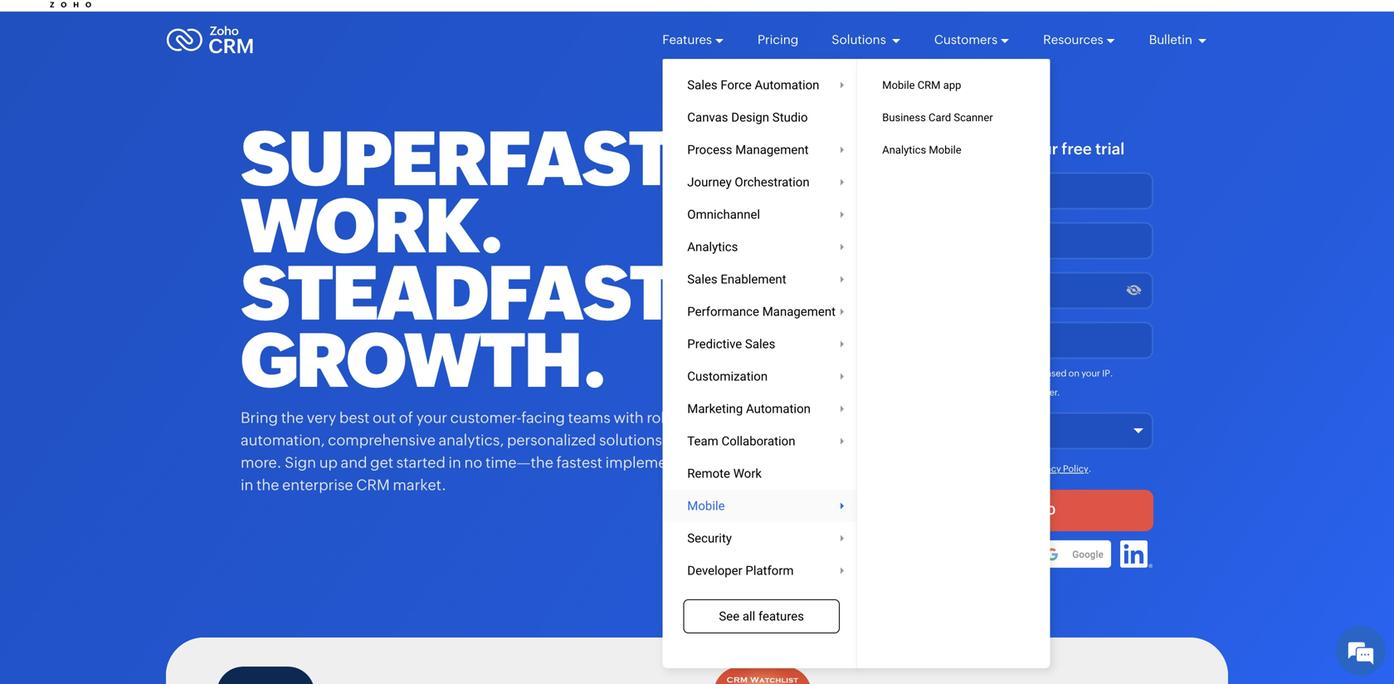 Task type: locate. For each thing, give the bounding box(es) containing it.
zoho crm logo image
[[166, 22, 254, 58]]

0 vertical spatial crm
[[918, 79, 941, 91]]

1 horizontal spatial mobile
[[883, 79, 915, 91]]

your left free
[[1025, 140, 1059, 158]]

and right up
[[341, 454, 367, 471]]

0 vertical spatial your
[[1025, 140, 1059, 158]]

mobile down the remote
[[688, 499, 725, 513]]

sales
[[688, 78, 718, 92], [688, 272, 718, 286], [746, 337, 776, 351]]

center.
[[1031, 387, 1061, 398]]

data center.
[[1010, 387, 1061, 398]]

1 vertical spatial automation
[[746, 401, 811, 416]]

0 vertical spatial and
[[670, 432, 696, 449]]

automation up studio
[[755, 78, 820, 92]]

0 horizontal spatial started
[[397, 454, 446, 471]]

1 vertical spatial analytics
[[688, 240, 738, 254]]

1 vertical spatial sales
[[688, 272, 718, 286]]

management up orchestration
[[736, 142, 809, 157]]

mobile
[[883, 79, 915, 91], [929, 144, 962, 156], [688, 499, 725, 513]]

1 vertical spatial started
[[397, 454, 446, 471]]

with inside superfast work. steadfast growth. bring the very best out of your customer-facing teams with robust automation, comprehensive analytics, personalized solutions, and more. sign up and get started in no time—the fastest implementation in the enterprise crm market.
[[614, 409, 644, 426]]

scanner
[[954, 111, 994, 124]]

bulletin
[[1150, 32, 1196, 47]]

mobile for mobile crm app
[[883, 79, 915, 91]]

the up automation,
[[281, 409, 304, 426]]

2 horizontal spatial your
[[1082, 368, 1101, 379]]

management
[[736, 142, 809, 157], [763, 304, 836, 319]]

sales up performance
[[688, 272, 718, 286]]

0 vertical spatial with
[[988, 140, 1021, 158]]

based on your ip .
[[1041, 368, 1114, 379]]

marketing automation
[[688, 401, 811, 416]]

1 horizontal spatial with
[[988, 140, 1021, 158]]

work
[[734, 466, 762, 481]]

management for process management
[[736, 142, 809, 157]]

1 horizontal spatial crm
[[918, 79, 941, 91]]

and down robust
[[670, 432, 696, 449]]

mobile inside 'link'
[[883, 79, 915, 91]]

enterprise
[[282, 477, 353, 494]]

in down more. at the bottom left
[[241, 477, 254, 494]]

the down more. at the bottom left
[[257, 477, 279, 494]]

0 vertical spatial in
[[449, 454, 462, 471]]

0 horizontal spatial your
[[416, 409, 448, 426]]

predictive sales link
[[663, 328, 861, 360]]

privacy
[[1031, 464, 1062, 474]]

analytics down the omnichannel
[[688, 240, 738, 254]]

analytics for analytics
[[688, 240, 738, 254]]

superfast work. steadfast growth. bring the very best out of your customer-facing teams with robust automation, comprehensive analytics, personalized solutions, and more. sign up and get started in no time—the fastest implementation in the enterprise crm market.
[[241, 116, 717, 494]]

automation down customization link
[[746, 401, 811, 416]]

0 vertical spatial .
[[1111, 368, 1114, 379]]

analytics for analytics mobile
[[883, 144, 927, 156]]

0 vertical spatial management
[[736, 142, 809, 157]]

up
[[319, 454, 338, 471]]

bulletin link
[[1150, 17, 1208, 62]]

0 horizontal spatial crm
[[356, 477, 390, 494]]

1 horizontal spatial the
[[281, 409, 304, 426]]

. right the privacy
[[1089, 464, 1092, 474]]

sales for sales force automation
[[688, 78, 718, 92]]

marketing automation link
[[663, 393, 861, 425]]

sign
[[285, 454, 316, 471]]

team collaboration link
[[663, 425, 861, 457]]

0 horizontal spatial with
[[614, 409, 644, 426]]

sales for sales enablement
[[688, 272, 718, 286]]

mobile for mobile
[[688, 499, 725, 513]]

1 horizontal spatial in
[[449, 454, 462, 471]]

with down the scanner
[[988, 140, 1021, 158]]

omnichannel
[[688, 207, 761, 222]]

1 vertical spatial the
[[257, 477, 279, 494]]

customers
[[935, 32, 998, 47]]

management for performance management
[[763, 304, 836, 319]]

mobile up business
[[883, 79, 915, 91]]

. right on
[[1111, 368, 1114, 379]]

fastest
[[557, 454, 603, 471]]

process management link
[[663, 134, 861, 166]]

None submit
[[872, 490, 1154, 531]]

solutions,
[[599, 432, 667, 449]]

teams
[[568, 409, 611, 426]]

1 vertical spatial management
[[763, 304, 836, 319]]

started down business card scanner "link"
[[931, 140, 985, 158]]

0 horizontal spatial the
[[257, 477, 279, 494]]

.
[[1111, 368, 1114, 379], [1089, 464, 1092, 474]]

0 horizontal spatial mobile
[[688, 499, 725, 513]]

2 horizontal spatial mobile
[[929, 144, 962, 156]]

analytics link
[[663, 231, 861, 263]]

0 horizontal spatial .
[[1089, 464, 1092, 474]]

management down sales enablement link
[[763, 304, 836, 319]]

1 vertical spatial mobile
[[929, 144, 962, 156]]

journey orchestration
[[688, 175, 810, 189]]

started up market.
[[397, 454, 446, 471]]

the
[[281, 409, 304, 426], [257, 477, 279, 494]]

your right the of
[[416, 409, 448, 426]]

marketing
[[688, 401, 743, 416]]

crm left the app
[[918, 79, 941, 91]]

your left ip
[[1082, 368, 1101, 379]]

predictive sales
[[688, 337, 776, 351]]

analytics down business
[[883, 144, 927, 156]]

2 vertical spatial your
[[416, 409, 448, 426]]

0 horizontal spatial in
[[241, 477, 254, 494]]

in left no
[[449, 454, 462, 471]]

security link
[[663, 522, 861, 555]]

crm
[[918, 79, 941, 91], [356, 477, 390, 494]]

developer
[[688, 563, 743, 578]]

trial
[[1096, 140, 1125, 158]]

orchestration
[[735, 175, 810, 189]]

0 vertical spatial mobile
[[883, 79, 915, 91]]

performance management
[[688, 304, 836, 319]]

process management
[[688, 142, 809, 157]]

all
[[743, 609, 756, 624]]

team collaboration
[[688, 434, 796, 448]]

sales up canvas
[[688, 78, 718, 92]]

omnichannel link
[[663, 198, 861, 231]]

very
[[307, 409, 337, 426]]

mobile crm app link
[[858, 69, 1051, 101]]

your
[[1025, 140, 1059, 158], [1082, 368, 1101, 379], [416, 409, 448, 426]]

1 vertical spatial with
[[614, 409, 644, 426]]

crm down get
[[356, 477, 390, 494]]

security
[[688, 531, 732, 546]]

developer platform link
[[663, 555, 861, 587]]

predictive
[[688, 337, 742, 351]]

0 vertical spatial analytics
[[883, 144, 927, 156]]

see all features
[[719, 609, 805, 624]]

ip
[[1103, 368, 1111, 379]]

sales down performance management link
[[746, 337, 776, 351]]

with up solutions,
[[614, 409, 644, 426]]

2 vertical spatial mobile
[[688, 499, 725, 513]]

1 vertical spatial crm
[[356, 477, 390, 494]]

1 horizontal spatial analytics
[[883, 144, 927, 156]]

see all features link
[[684, 599, 840, 634]]

of
[[399, 409, 413, 426]]

solutions link
[[832, 17, 902, 62]]

mobile right "get"
[[929, 144, 962, 156]]

0 horizontal spatial analytics
[[688, 240, 738, 254]]

0 vertical spatial sales
[[688, 78, 718, 92]]

customization link
[[663, 360, 861, 393]]

resources link
[[1044, 17, 1117, 62]]

sales enablement link
[[663, 263, 861, 296]]

superfast
[[241, 116, 673, 202]]

get started with your free trial
[[901, 140, 1125, 158]]

1 horizontal spatial started
[[931, 140, 985, 158]]

force
[[721, 78, 752, 92]]

0 horizontal spatial and
[[341, 454, 367, 471]]

analytics
[[883, 144, 927, 156], [688, 240, 738, 254]]

in
[[449, 454, 462, 471], [241, 477, 254, 494]]

journey
[[688, 175, 732, 189]]

1 vertical spatial in
[[241, 477, 254, 494]]



Task type: vqa. For each thing, say whether or not it's contained in the screenshot.
1st the right from right
no



Task type: describe. For each thing, give the bounding box(es) containing it.
card
[[929, 111, 952, 124]]

canvas design studio
[[688, 110, 808, 125]]

comprehensive
[[328, 432, 436, 449]]

1 horizontal spatial and
[[670, 432, 696, 449]]

collaboration
[[722, 434, 796, 448]]

resources
[[1044, 32, 1104, 47]]

crm inside superfast work. steadfast growth. bring the very best out of your customer-facing teams with robust automation, comprehensive analytics, personalized solutions, and more. sign up and get started in no time—the fastest implementation in the enterprise crm market.
[[356, 477, 390, 494]]

solutions
[[832, 32, 889, 47]]

based
[[1041, 368, 1067, 379]]

1 horizontal spatial .
[[1111, 368, 1114, 379]]

remote work link
[[663, 457, 861, 490]]

policy
[[1064, 464, 1089, 474]]

enablement
[[721, 272, 787, 286]]

facing
[[522, 409, 565, 426]]

studio
[[773, 110, 808, 125]]

performance management link
[[663, 296, 861, 328]]

bring
[[241, 409, 278, 426]]

growth.
[[241, 318, 606, 404]]

privacy policy link
[[1031, 464, 1089, 474]]

features link
[[663, 17, 725, 62]]

see
[[719, 609, 740, 624]]

customer-
[[451, 409, 522, 426]]

robust
[[647, 409, 692, 426]]

personalized
[[507, 432, 596, 449]]

2 vertical spatial sales
[[746, 337, 776, 351]]

privacy policy .
[[1031, 464, 1092, 474]]

journey orchestration link
[[663, 166, 861, 198]]

implementation
[[606, 454, 717, 471]]

more.
[[241, 454, 282, 471]]

1 vertical spatial .
[[1089, 464, 1092, 474]]

0 vertical spatial automation
[[755, 78, 820, 92]]

steadfast
[[241, 250, 674, 336]]

analytics mobile link
[[858, 134, 1051, 166]]

canvas
[[688, 110, 729, 125]]

mobile crm app
[[883, 79, 962, 91]]

process
[[688, 142, 733, 157]]

team
[[688, 434, 719, 448]]

performance
[[688, 304, 760, 319]]

pricing link
[[758, 17, 799, 62]]

get
[[370, 454, 394, 471]]

features
[[663, 32, 712, 47]]

1 horizontal spatial your
[[1025, 140, 1059, 158]]

design
[[732, 110, 770, 125]]

pricing
[[758, 32, 799, 47]]

analytics,
[[439, 432, 504, 449]]

business
[[883, 111, 926, 124]]

sales enablement
[[688, 272, 787, 286]]

analytics mobile
[[883, 144, 962, 156]]

1 vertical spatial and
[[341, 454, 367, 471]]

on
[[1069, 368, 1080, 379]]

get
[[901, 140, 928, 158]]

platform
[[746, 563, 794, 578]]

your inside superfast work. steadfast growth. bring the very best out of your customer-facing teams with robust automation, comprehensive analytics, personalized solutions, and more. sign up and get started in no time—the fastest implementation in the enterprise crm market.
[[416, 409, 448, 426]]

market.
[[393, 477, 447, 494]]

1 vertical spatial your
[[1082, 368, 1101, 379]]

best
[[340, 409, 370, 426]]

started inside superfast work. steadfast growth. bring the very best out of your customer-facing teams with robust automation, comprehensive analytics, personalized solutions, and more. sign up and get started in no time—the fastest implementation in the enterprise crm market.
[[397, 454, 446, 471]]

out
[[373, 409, 396, 426]]

crm inside 'link'
[[918, 79, 941, 91]]

0 vertical spatial started
[[931, 140, 985, 158]]

developer platform
[[688, 563, 794, 578]]

app
[[944, 79, 962, 91]]

remote
[[688, 466, 731, 481]]

work.
[[241, 183, 503, 269]]

mobile link
[[663, 490, 861, 522]]

canvas design studio link
[[663, 101, 861, 134]]

free
[[1062, 140, 1092, 158]]

features
[[759, 609, 805, 624]]

no
[[465, 454, 483, 471]]

time—the
[[486, 454, 554, 471]]

business card scanner
[[883, 111, 994, 124]]

automation,
[[241, 432, 325, 449]]

0 vertical spatial the
[[281, 409, 304, 426]]

business card scanner link
[[858, 101, 1051, 134]]

sales force automation
[[688, 78, 820, 92]]



